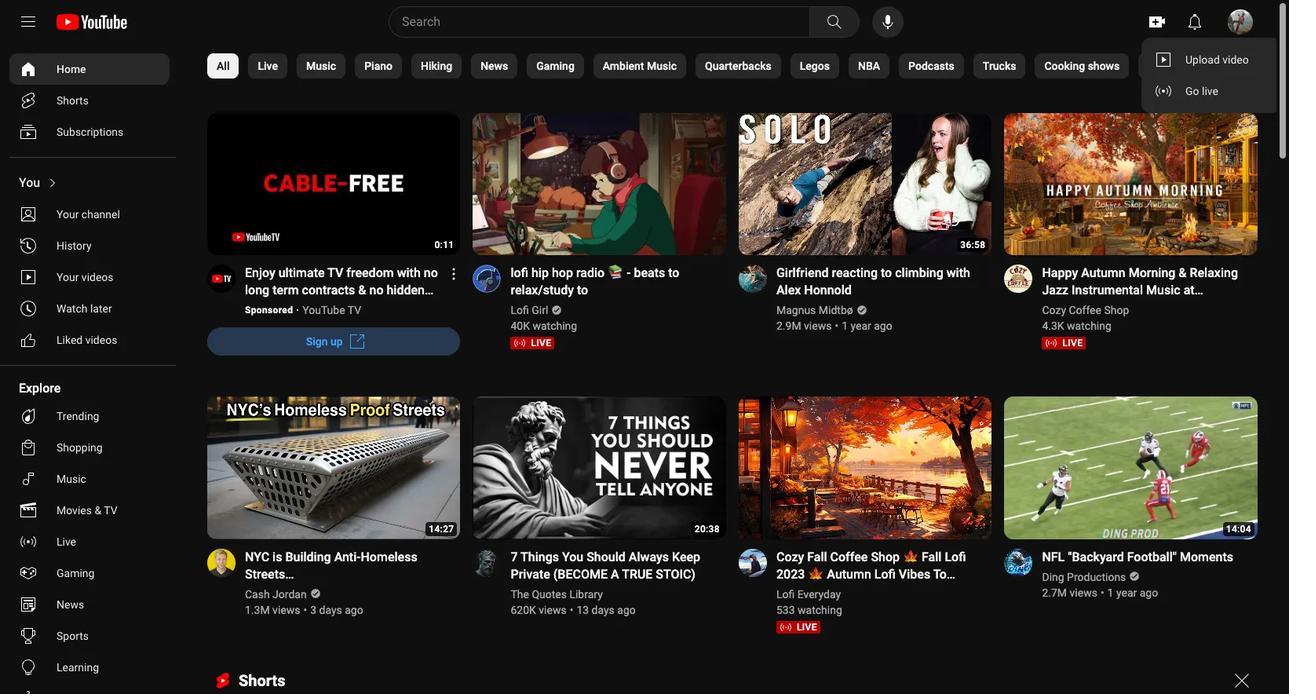 Task type: describe. For each thing, give the bounding box(es) containing it.
hip
[[532, 266, 549, 281]]

girl
[[532, 304, 548, 317]]

private
[[511, 567, 550, 582]]

1 year ago for "backyard
[[1108, 586, 1158, 599]]

jordan
[[273, 588, 307, 600]]

watch later
[[57, 302, 112, 315]]

0 horizontal spatial shorts
[[57, 94, 89, 107]]

explore
[[19, 381, 61, 396]]

to
[[933, 567, 947, 582]]

lofi hip hop radio 📚 - beats to relax/study to
[[511, 266, 679, 298]]

contracts
[[302, 283, 355, 298]]

ambience
[[1164, 300, 1220, 315]]

14 minutes, 4 seconds element
[[1226, 524, 1251, 535]]

nfl "backyard football" moments by ding productions 2,766,390 views 1 year ago 14 minutes, 4 seconds element
[[1042, 549, 1233, 566]]

fees.
[[245, 300, 273, 315]]

533
[[776, 604, 795, 616]]

4.3k
[[1042, 320, 1064, 332]]

radio
[[576, 266, 605, 281]]

home
[[57, 63, 86, 75]]

0:11 link
[[207, 113, 460, 257]]

7 things you should always keep private  (become a true stoic) by the quotes library 620,566 views 13 days ago 20 minutes element
[[511, 549, 707, 583]]

nyc is building anti-homeless streets… link
[[245, 549, 442, 583]]

1 for "backyard
[[1108, 586, 1114, 599]]

ding productions
[[1042, 571, 1126, 583]]

your for your channel
[[57, 208, 79, 221]]

14:27 link
[[207, 397, 460, 541]]

ultimate
[[279, 266, 325, 281]]

up
[[331, 336, 343, 348]]

Search text field
[[402, 12, 806, 32]]

7
[[511, 549, 518, 564]]

happy autumn morning & relaxing jazz instrumental music at outdoor coffee shop ambience for working
[[1042, 266, 1238, 332]]

cozy coffee shop 4.3k watching
[[1042, 304, 1129, 332]]

keep
[[672, 549, 700, 564]]

sign
[[306, 336, 328, 348]]

with for climbing
[[947, 266, 970, 281]]

days for anti-
[[319, 604, 342, 616]]

cooking
[[1045, 60, 1085, 72]]

views for reacting
[[804, 320, 832, 332]]

watch
[[57, 302, 87, 315]]

cozy for cozy coffee shop 4.3k watching
[[1042, 304, 1066, 317]]

days for should
[[592, 604, 615, 616]]

1 year ago for reacting
[[842, 320, 892, 332]]

1 for reacting
[[842, 320, 848, 332]]

history
[[57, 239, 91, 252]]

long
[[245, 283, 269, 298]]

Sign up text field
[[306, 336, 343, 348]]

lofi inside lofi everyday 533 watching
[[776, 588, 795, 600]]

coffee inside happy autumn morning & relaxing jazz instrumental music at outdoor coffee shop ambience for working
[[1091, 300, 1129, 315]]

magnus midtbø link
[[776, 303, 854, 318]]

lofi girl image
[[473, 265, 501, 293]]

live for lofi hip hop radio 📚 - beats to relax/study to
[[531, 338, 551, 349]]

the quotes library link
[[511, 586, 604, 602]]

movies & tv
[[57, 504, 118, 517]]

the quotes library
[[511, 588, 603, 600]]

year for "backyard
[[1116, 586, 1137, 599]]

36:58 link
[[739, 113, 992, 257]]

13
[[577, 604, 589, 616]]

cozy fall coffee shop 🍁 fall lofi 2023 🍁 autumn lofi vibes to make you feel warm and peaceful link
[[776, 549, 973, 599]]

0 horizontal spatial to
[[577, 283, 588, 298]]

should
[[587, 549, 626, 564]]

podcasts
[[908, 60, 955, 72]]

lofi up 'to'
[[945, 549, 966, 564]]

autumn inside happy autumn morning & relaxing jazz instrumental music at outdoor coffee shop ambience for working
[[1081, 266, 1126, 281]]

14:04
[[1226, 524, 1251, 535]]

lofi girl
[[511, 304, 548, 317]]

always
[[629, 549, 669, 564]]

to inside 'girlfriend reacting to climbing with alex honnold'
[[881, 266, 892, 281]]

peaceful
[[923, 584, 973, 599]]

beats
[[634, 266, 665, 281]]

watching inside cozy coffee shop 4.3k watching
[[1067, 320, 1112, 332]]

& inside happy autumn morning & relaxing jazz instrumental music at outdoor coffee shop ambience for working
[[1179, 266, 1187, 281]]

ambient music
[[603, 60, 677, 72]]

music inside happy autumn morning & relaxing jazz instrumental music at outdoor coffee shop ambience for working
[[1146, 283, 1181, 298]]

lofi everyday image
[[739, 549, 767, 577]]

feel
[[835, 584, 859, 599]]

sign up
[[306, 336, 343, 348]]

ago for climbing
[[874, 320, 892, 332]]

football"
[[1127, 549, 1177, 564]]

0 horizontal spatial watching
[[533, 320, 577, 332]]

piano
[[364, 60, 393, 72]]

11 seconds element
[[435, 240, 454, 251]]

year for reacting
[[851, 320, 871, 332]]

videos for liked videos
[[85, 334, 117, 346]]

moments
[[1180, 549, 1233, 564]]

40k watching
[[511, 320, 577, 332]]

with for freedom
[[397, 266, 421, 281]]

avatar image image
[[1228, 9, 1253, 35]]

your videos
[[57, 271, 114, 283]]

youtube
[[302, 304, 345, 317]]

0 horizontal spatial gaming
[[57, 567, 95, 579]]

girlfriend reacting to climbing with alex honnold link
[[776, 265, 973, 299]]

1 fall from the left
[[807, 549, 827, 564]]

make
[[776, 584, 807, 599]]

nfl "backyard football" moments
[[1042, 549, 1233, 564]]

lofi everyday link
[[776, 586, 845, 602]]

2.7m
[[1042, 586, 1067, 599]]

live status for lofi hip hop radio 📚 - beats to relax/study to
[[511, 337, 555, 350]]

vibes
[[899, 567, 931, 582]]

"backyard
[[1068, 549, 1124, 564]]

shopping
[[57, 441, 103, 454]]

ago for moments
[[1140, 586, 1158, 599]]

📚
[[608, 266, 624, 281]]

3
[[310, 604, 316, 616]]

ad - enjoy ultimate tv freedom with no long term contracts & no hidden fees. - 11 seconds - watch across your devices and start streaming the tv you love. - youtube tv - play video element
[[245, 265, 442, 315]]

14:27
[[429, 524, 454, 535]]

watching inside lofi everyday 533 watching
[[798, 604, 842, 616]]

happy autumn morning & relaxing jazz instrumental music at outdoor coffee shop ambience for working link
[[1042, 265, 1239, 332]]

sponsored
[[245, 305, 293, 316]]

shop inside happy autumn morning & relaxing jazz instrumental music at outdoor coffee shop ambience for working
[[1132, 300, 1161, 315]]

live for cozy fall coffee shop 🍁 fall lofi 2023 🍁 autumn lofi vibes to make you feel warm and peaceful
[[797, 622, 817, 633]]

2.7m views
[[1042, 586, 1098, 599]]

cozy fall coffee shop 🍁 fall lofi 2023 🍁 autumn lofi vibes to make you feel warm and peaceful by lofi everyday  125,377 views element
[[776, 549, 973, 599]]

anime
[[1217, 60, 1248, 72]]

lofi up 40k
[[511, 304, 529, 317]]

live for happy autumn morning & relaxing jazz instrumental music at outdoor coffee shop ambience for working
[[1063, 338, 1083, 349]]

1 vertical spatial live
[[57, 535, 76, 548]]

2 horizontal spatial tv
[[348, 304, 361, 317]]

2023
[[776, 567, 805, 582]]

nyc is building anti-homeless streets… by cash jordan 1,324,539 views 3 days ago 14 minutes, 27 seconds element
[[245, 549, 442, 583]]

jazz
[[1042, 283, 1069, 298]]

hiking
[[421, 60, 452, 72]]

the
[[511, 588, 529, 600]]

comedy
[[1148, 60, 1189, 72]]

14 minutes, 27 seconds element
[[429, 524, 454, 535]]

is
[[273, 549, 282, 564]]

& inside enjoy ultimate tv freedom with no long term contracts & no hidden fees.
[[358, 283, 366, 298]]



Task type: locate. For each thing, give the bounding box(es) containing it.
watch later link
[[9, 293, 170, 324], [9, 293, 170, 324]]

you inside '7 things you should always keep private  (become a true stoic)'
[[562, 549, 584, 564]]

1 vertical spatial no
[[369, 283, 384, 298]]

20 minutes, 38 seconds element
[[695, 524, 720, 535]]

year
[[851, 320, 871, 332], [1116, 586, 1137, 599]]

1 horizontal spatial no
[[424, 266, 438, 281]]

warm
[[862, 584, 895, 599]]

2 vertical spatial tv
[[104, 504, 118, 517]]

hop
[[552, 266, 573, 281]]

hidden
[[387, 283, 425, 298]]

gaming down movies
[[57, 567, 95, 579]]

1 horizontal spatial days
[[592, 604, 615, 616]]

views for things
[[539, 604, 567, 616]]

2.9m
[[776, 320, 801, 332]]

your up history
[[57, 208, 79, 221]]

1 year ago down nfl "backyard football" moments by ding productions 2,766,390 views 1 year ago 14 minutes, 4 seconds element
[[1108, 586, 1158, 599]]

cooking shows
[[1045, 60, 1120, 72]]

0 vertical spatial year
[[851, 320, 871, 332]]

movies
[[57, 504, 92, 517]]

1 horizontal spatial year
[[1116, 586, 1137, 599]]

shows
[[1088, 60, 1120, 72]]

girlfriend reacting to climbing with alex honnold by magnus midtbø 2,985,267 views 1 year ago 36 minutes from your watch later playlist element
[[776, 265, 973, 299]]

shop inside cozy coffee shop 4.3k watching
[[1104, 304, 1129, 317]]

coffee
[[1091, 300, 1129, 315], [1069, 304, 1102, 317], [830, 549, 868, 564]]

2 your from the top
[[57, 271, 79, 283]]

coffee inside cozy coffee shop 4.3k watching
[[1069, 304, 1102, 317]]

1.3m
[[245, 604, 270, 616]]

live down lofi everyday 533 watching
[[797, 622, 817, 633]]

days right 3
[[319, 604, 342, 616]]

coffee up feel
[[830, 549, 868, 564]]

girlfriend reacting to climbing with alex honnold
[[776, 266, 970, 298]]

& right movies
[[95, 504, 101, 517]]

0 horizontal spatial you
[[19, 175, 40, 190]]

ding productions image
[[1005, 549, 1033, 577]]

0 horizontal spatial 1 year ago
[[842, 320, 892, 332]]

0 vertical spatial gaming
[[536, 60, 575, 72]]

magnus
[[776, 304, 816, 317]]

views down ding productions
[[1070, 586, 1098, 599]]

ding
[[1042, 571, 1064, 583]]

live status down 40k watching
[[511, 337, 555, 350]]

your up watch
[[57, 271, 79, 283]]

1 vertical spatial &
[[358, 283, 366, 298]]

no down freedom
[[369, 283, 384, 298]]

learning
[[57, 661, 99, 674]]

1 year ago down midtbø
[[842, 320, 892, 332]]

1 horizontal spatial 🍁
[[903, 549, 919, 564]]

0 horizontal spatial fall
[[807, 549, 827, 564]]

climbing
[[895, 266, 944, 281]]

working
[[1061, 318, 1108, 332]]

tv
[[327, 266, 343, 281], [348, 304, 361, 317], [104, 504, 118, 517]]

1.3m views
[[245, 604, 300, 616]]

0 vertical spatial shorts
[[57, 94, 89, 107]]

your
[[57, 208, 79, 221], [57, 271, 79, 283]]

to
[[668, 266, 679, 281], [881, 266, 892, 281], [577, 283, 588, 298]]

live status for cozy fall coffee shop 🍁 fall lofi 2023 🍁 autumn lofi vibes to make you feel warm and peaceful
[[776, 621, 820, 633]]

coffee inside cozy fall coffee shop 🍁 fall lofi 2023 🍁 autumn lofi vibes to make you feel warm and peaceful
[[830, 549, 868, 564]]

news up sports
[[57, 598, 84, 611]]

ambient
[[603, 60, 644, 72]]

live down movies
[[57, 535, 76, 548]]

0 horizontal spatial 1
[[842, 320, 848, 332]]

ago right 3
[[345, 604, 363, 616]]

your channel
[[57, 208, 120, 221]]

live link
[[9, 526, 170, 557], [9, 526, 170, 557]]

honnold
[[804, 283, 852, 298]]

1 vertical spatial 1
[[1108, 586, 1114, 599]]

cozy coffee shop link
[[1042, 303, 1130, 318]]

&
[[1179, 266, 1187, 281], [358, 283, 366, 298], [95, 504, 101, 517]]

None search field
[[360, 6, 863, 38]]

lofi up the 533
[[776, 588, 795, 600]]

watching
[[533, 320, 577, 332], [1067, 320, 1112, 332], [798, 604, 842, 616]]

to right "beats"
[[668, 266, 679, 281]]

liked
[[57, 334, 83, 346]]

stoic)
[[656, 567, 696, 582]]

1 vertical spatial shorts
[[239, 671, 286, 690]]

1 vertical spatial cozy
[[776, 549, 804, 564]]

shorts down 1.3m
[[239, 671, 286, 690]]

videos down later at left top
[[85, 334, 117, 346]]

no up hidden
[[424, 266, 438, 281]]

with inside enjoy ultimate tv freedom with no long term contracts & no hidden fees.
[[397, 266, 421, 281]]

ago for anti-
[[345, 604, 363, 616]]

live right the all
[[258, 60, 278, 72]]

gaming down search 'text field'
[[536, 60, 575, 72]]

cozy inside cozy fall coffee shop 🍁 fall lofi 2023 🍁 autumn lofi vibes to make you feel warm and peaceful
[[776, 549, 804, 564]]

autumn up instrumental
[[1081, 266, 1126, 281]]

the quotes library image
[[473, 549, 501, 577]]

0 vertical spatial 1 year ago
[[842, 320, 892, 332]]

2 vertical spatial &
[[95, 504, 101, 517]]

2 horizontal spatial to
[[881, 266, 892, 281]]

🍁 up everyday
[[808, 567, 824, 582]]

go to channel: youtube tv. element
[[302, 304, 361, 317]]

tv right youtube
[[348, 304, 361, 317]]

1 horizontal spatial live
[[797, 622, 817, 633]]

0 vertical spatial no
[[424, 266, 438, 281]]

1 horizontal spatial tv
[[327, 266, 343, 281]]

live down working
[[1063, 338, 1083, 349]]

videos for your videos
[[82, 271, 114, 283]]

quarterbacks
[[705, 60, 772, 72]]

subscriptions
[[57, 126, 124, 138]]

2 horizontal spatial shop
[[1132, 300, 1161, 315]]

ago down girlfriend reacting to climbing with alex honnold by magnus midtbø 2,985,267 views 1 year ago 36 minutes from your watch later playlist element
[[874, 320, 892, 332]]

live
[[531, 338, 551, 349], [1063, 338, 1083, 349], [797, 622, 817, 633]]

your for your videos
[[57, 271, 79, 283]]

upload video link
[[1142, 44, 1280, 75], [1142, 44, 1280, 75]]

with up hidden
[[397, 266, 421, 281]]

0 horizontal spatial cozy
[[776, 549, 804, 564]]

youtube tv
[[302, 304, 361, 317]]

0 horizontal spatial year
[[851, 320, 871, 332]]

year down productions
[[1116, 586, 1137, 599]]

1 horizontal spatial shorts
[[239, 671, 286, 690]]

& down freedom
[[358, 283, 366, 298]]

magnus midtbø image
[[739, 265, 767, 293]]

0 horizontal spatial live status
[[511, 337, 555, 350]]

7 things you should always keep private  (become a true stoic)
[[511, 549, 700, 582]]

cozy inside cozy coffee shop 4.3k watching
[[1042, 304, 1066, 317]]

1 vertical spatial tv
[[348, 304, 361, 317]]

20:38
[[695, 524, 720, 535]]

lofi
[[511, 304, 529, 317], [945, 549, 966, 564], [874, 567, 896, 582], [776, 588, 795, 600]]

1 down midtbø
[[842, 320, 848, 332]]

1 with from the left
[[397, 266, 421, 281]]

relaxing
[[1190, 266, 1238, 281]]

go live link
[[1142, 75, 1280, 107], [1142, 75, 1280, 107]]

autumn up feel
[[827, 567, 871, 582]]

enjoy
[[245, 266, 275, 281]]

trending link
[[9, 400, 170, 432], [9, 400, 170, 432]]

shop
[[1132, 300, 1161, 315], [1104, 304, 1129, 317], [871, 549, 900, 564]]

shorts down home
[[57, 94, 89, 107]]

shop up the vibes
[[871, 549, 900, 564]]

you inside cozy fall coffee shop 🍁 fall lofi 2023 🍁 autumn lofi vibes to make you feel warm and peaceful
[[811, 584, 832, 599]]

0 vertical spatial 1
[[842, 320, 848, 332]]

1 days from the left
[[319, 604, 342, 616]]

1 horizontal spatial watching
[[798, 604, 842, 616]]

streets…
[[245, 567, 294, 582]]

1 vertical spatial autumn
[[827, 567, 871, 582]]

0 horizontal spatial live
[[57, 535, 76, 548]]

tv up 'contracts'
[[327, 266, 343, 281]]

shop down instrumental
[[1104, 304, 1129, 317]]

shop inside cozy fall coffee shop 🍁 fall lofi 2023 🍁 autumn lofi vibes to make you feel warm and peaceful
[[871, 549, 900, 564]]

trucks
[[983, 60, 1016, 72]]

1 horizontal spatial to
[[668, 266, 679, 281]]

coffee down instrumental
[[1091, 300, 1129, 315]]

2.9m views
[[776, 320, 832, 332]]

videos
[[82, 271, 114, 283], [85, 334, 117, 346]]

autumn inside cozy fall coffee shop 🍁 fall lofi 2023 🍁 autumn lofi vibes to make you feel warm and peaceful
[[827, 567, 871, 582]]

lofi everyday 533 watching
[[776, 588, 844, 616]]

0 vertical spatial you
[[19, 175, 40, 190]]

1 horizontal spatial &
[[358, 283, 366, 298]]

alex
[[776, 283, 801, 298]]

lofi hip hop radio 📚 - beats to relax/study to link
[[511, 265, 707, 299]]

(become
[[553, 567, 608, 582]]

homeless
[[361, 549, 417, 564]]

upload video
[[1186, 53, 1249, 66]]

for
[[1042, 318, 1058, 332]]

1 horizontal spatial gaming
[[536, 60, 575, 72]]

0:11
[[435, 240, 454, 251]]

watching down everyday
[[798, 604, 842, 616]]

year down midtbø
[[851, 320, 871, 332]]

1 horizontal spatial fall
[[922, 549, 942, 564]]

0 vertical spatial live
[[258, 60, 278, 72]]

outdoor
[[1042, 300, 1088, 315]]

2 horizontal spatial watching
[[1067, 320, 1112, 332]]

1 horizontal spatial live
[[258, 60, 278, 72]]

2 fall from the left
[[922, 549, 942, 564]]

0 horizontal spatial live
[[531, 338, 551, 349]]

0 vertical spatial news
[[481, 60, 508, 72]]

fall up 'to'
[[922, 549, 942, 564]]

shop down morning
[[1132, 300, 1161, 315]]

2 horizontal spatial &
[[1179, 266, 1187, 281]]

home link
[[9, 53, 170, 85], [9, 53, 170, 85]]

channel
[[82, 208, 120, 221]]

2 days from the left
[[592, 604, 615, 616]]

0 vertical spatial your
[[57, 208, 79, 221]]

with
[[397, 266, 421, 281], [947, 266, 970, 281]]

cozy up for at the top right of the page
[[1042, 304, 1066, 317]]

later
[[90, 302, 112, 315]]

0 vertical spatial tv
[[327, 266, 343, 281]]

1 vertical spatial 1 year ago
[[1108, 586, 1158, 599]]

live down 40k watching
[[531, 338, 551, 349]]

autumn
[[1081, 266, 1126, 281], [827, 567, 871, 582]]

0 vertical spatial cozy
[[1042, 304, 1066, 317]]

13 days ago
[[577, 604, 636, 616]]

1 your from the top
[[57, 208, 79, 221]]

views for "backyard
[[1070, 586, 1098, 599]]

2 horizontal spatial you
[[811, 584, 832, 599]]

cash jordan
[[245, 588, 307, 600]]

go to channel: youtube tv. image
[[207, 265, 236, 293]]

1 vertical spatial your
[[57, 271, 79, 283]]

1 vertical spatial news
[[57, 598, 84, 611]]

you link
[[9, 167, 170, 199], [9, 167, 170, 199]]

2 vertical spatial you
[[811, 584, 832, 599]]

views down quotes
[[539, 604, 567, 616]]

1 down productions
[[1108, 586, 1114, 599]]

happy autumn morning & relaxing jazz instrumental music at outdoor coffee shop ambience for working by cozy coffee shop 1,780,405 views element
[[1042, 265, 1239, 332]]

1 vertical spatial you
[[562, 549, 584, 564]]

lofi up the warm in the bottom right of the page
[[874, 567, 896, 582]]

video
[[1223, 53, 1249, 66]]

live status for happy autumn morning & relaxing jazz instrumental music at outdoor coffee shop ambience for working
[[1042, 337, 1086, 350]]

with inside 'girlfriend reacting to climbing with alex honnold'
[[947, 266, 970, 281]]

videos up later at left top
[[82, 271, 114, 283]]

days right 13
[[592, 604, 615, 616]]

cozy for cozy fall coffee shop 🍁 fall lofi 2023 🍁 autumn lofi vibes to make you feel warm and peaceful
[[776, 549, 804, 564]]

1 horizontal spatial with
[[947, 266, 970, 281]]

tv for &
[[104, 504, 118, 517]]

a
[[611, 567, 619, 582]]

cash jordan image
[[207, 549, 236, 577]]

fall up everyday
[[807, 549, 827, 564]]

watching down cozy coffee shop link
[[1067, 320, 1112, 332]]

0 horizontal spatial shop
[[871, 549, 900, 564]]

cozy up 2023
[[776, 549, 804, 564]]

to down radio
[[577, 283, 588, 298]]

tv for ultimate
[[327, 266, 343, 281]]

tab list containing all
[[207, 44, 1289, 88]]

0 horizontal spatial with
[[397, 266, 421, 281]]

music up movies
[[57, 473, 86, 485]]

watching down girl
[[533, 320, 577, 332]]

tv inside enjoy ultimate tv freedom with no long term contracts & no hidden fees.
[[327, 266, 343, 281]]

1 horizontal spatial autumn
[[1081, 266, 1126, 281]]

views down magnus midtbø link
[[804, 320, 832, 332]]

1 vertical spatial videos
[[85, 334, 117, 346]]

music down morning
[[1146, 283, 1181, 298]]

music left the 'piano'
[[306, 60, 336, 72]]

music right ambient
[[647, 60, 677, 72]]

live status down the 533
[[776, 621, 820, 633]]

to right reacting
[[881, 266, 892, 281]]

0 horizontal spatial 🍁
[[808, 567, 824, 582]]

1 horizontal spatial you
[[562, 549, 584, 564]]

views for is
[[273, 604, 300, 616]]

0 vertical spatial &
[[1179, 266, 1187, 281]]

shopping link
[[9, 432, 170, 463], [9, 432, 170, 463]]

ago down football"
[[1140, 586, 1158, 599]]

1 vertical spatial 🍁
[[808, 567, 824, 582]]

tab list
[[207, 44, 1289, 88]]

0 horizontal spatial autumn
[[827, 567, 871, 582]]

2 horizontal spatial live
[[1063, 338, 1083, 349]]

2 with from the left
[[947, 266, 970, 281]]

1 horizontal spatial live status
[[776, 621, 820, 633]]

0 vertical spatial videos
[[82, 271, 114, 283]]

no
[[424, 266, 438, 281], [369, 283, 384, 298]]

ago down true
[[617, 604, 636, 616]]

liked videos link
[[9, 324, 170, 356], [9, 324, 170, 356]]

quotes
[[532, 588, 567, 600]]

36 minutes, 58 seconds element
[[960, 240, 986, 251]]

2 horizontal spatial live status
[[1042, 337, 1086, 350]]

1 horizontal spatial 1 year ago
[[1108, 586, 1158, 599]]

0 horizontal spatial &
[[95, 504, 101, 517]]

liked videos
[[57, 334, 117, 346]]

views down 'jordan'
[[273, 604, 300, 616]]

reacting
[[832, 266, 878, 281]]

cozy coffee shop image
[[1005, 265, 1033, 293]]

1 vertical spatial gaming
[[57, 567, 95, 579]]

1 horizontal spatial 1
[[1108, 586, 1114, 599]]

live status down 4.3k
[[1042, 337, 1086, 350]]

ago for should
[[617, 604, 636, 616]]

40k
[[511, 320, 530, 332]]

0 horizontal spatial tv
[[104, 504, 118, 517]]

live status
[[511, 337, 555, 350], [1042, 337, 1086, 350], [776, 621, 820, 633]]

0 horizontal spatial no
[[369, 283, 384, 298]]

0 horizontal spatial news
[[57, 598, 84, 611]]

0 vertical spatial 🍁
[[903, 549, 919, 564]]

coffee up working
[[1069, 304, 1102, 317]]

🍁 up the vibes
[[903, 549, 919, 564]]

0 vertical spatial autumn
[[1081, 266, 1126, 281]]

trending
[[57, 410, 99, 422]]

library
[[570, 588, 603, 600]]

things
[[521, 549, 559, 564]]

tv right movies
[[104, 504, 118, 517]]

0 horizontal spatial days
[[319, 604, 342, 616]]

-
[[627, 266, 631, 281]]

lofi hip hop radio 📚 - beats to relax/study to by lofi girl 299,617,567 views element
[[511, 265, 707, 299]]

& up at
[[1179, 266, 1187, 281]]

1 horizontal spatial shop
[[1104, 304, 1129, 317]]

1 horizontal spatial news
[[481, 60, 508, 72]]

1 vertical spatial year
[[1116, 586, 1137, 599]]

instrumental
[[1072, 283, 1143, 298]]

news right hiking
[[481, 60, 508, 72]]

1 horizontal spatial cozy
[[1042, 304, 1066, 317]]

with down 36:58
[[947, 266, 970, 281]]



Task type: vqa. For each thing, say whether or not it's contained in the screenshot.
Upcoming 'element' associated with 2023 ARIA Awards Red Carpet #livestream
no



